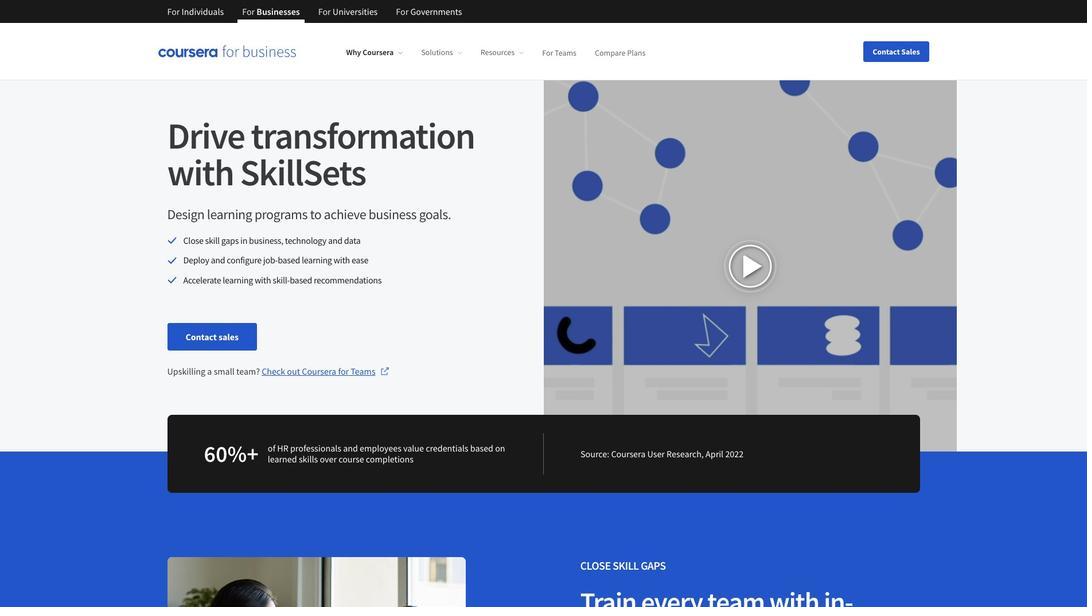 Task type: locate. For each thing, give the bounding box(es) containing it.
1 vertical spatial with
[[334, 254, 350, 266]]

course
[[339, 453, 364, 465]]

learning down configure
[[223, 274, 253, 286]]

for
[[338, 366, 349, 377]]

ease
[[352, 254, 368, 266]]

2 vertical spatial learning
[[223, 274, 253, 286]]

drive transformation with skillsets
[[167, 112, 475, 195]]

with left ease on the top left
[[334, 254, 350, 266]]

for left universities
[[318, 6, 331, 17]]

with
[[167, 149, 234, 195], [334, 254, 350, 266], [255, 274, 271, 286]]

close left "skill"
[[183, 235, 203, 246]]

contact left the sales
[[873, 46, 900, 57]]

2 horizontal spatial coursera
[[611, 448, 646, 459]]

design learning programs to achieve business goals.
[[167, 205, 451, 223]]

and left the data
[[328, 235, 342, 246]]

goals.
[[419, 205, 451, 223]]

0 horizontal spatial close
[[183, 235, 203, 246]]

completions
[[366, 453, 414, 465]]

for left businesses at the top left of page
[[242, 6, 255, 17]]

close skill gaps
[[580, 558, 666, 573]]

gaps
[[641, 558, 666, 573]]

professionals
[[290, 442, 341, 454]]

hr
[[277, 442, 288, 454]]

0 horizontal spatial contact
[[186, 331, 217, 343]]

1 horizontal spatial with
[[255, 274, 271, 286]]

close left skill on the right of page
[[580, 558, 611, 573]]

sales
[[902, 46, 920, 57]]

teams left "compare"
[[555, 47, 577, 58]]

close
[[183, 235, 203, 246], [580, 558, 611, 573]]

out
[[287, 366, 300, 377]]

coursera left 'user'
[[611, 448, 646, 459]]

0 vertical spatial with
[[167, 149, 234, 195]]

2 vertical spatial with
[[255, 274, 271, 286]]

contact sales link
[[167, 323, 257, 351]]

design
[[167, 205, 205, 223]]

based for skill-
[[290, 274, 312, 286]]

0 horizontal spatial coursera
[[302, 366, 336, 377]]

learning
[[207, 205, 252, 223], [302, 254, 332, 266], [223, 274, 253, 286]]

coursera left for
[[302, 366, 336, 377]]

teams
[[555, 47, 577, 58], [351, 366, 376, 377]]

for left individuals on the top of page
[[167, 6, 180, 17]]

coursera
[[363, 47, 394, 58], [302, 366, 336, 377], [611, 448, 646, 459]]

based for job-
[[278, 254, 300, 266]]

video thumbnail image
[[544, 80, 957, 452]]

0 vertical spatial and
[[328, 235, 342, 246]]

contact
[[873, 46, 900, 57], [186, 331, 217, 343]]

based
[[278, 254, 300, 266], [290, 274, 312, 286], [470, 442, 493, 454]]

0 horizontal spatial teams
[[351, 366, 376, 377]]

upskilling a small team?
[[167, 366, 262, 377]]

and down "skill"
[[211, 254, 225, 266]]

contact sales button
[[864, 41, 929, 62]]

0 vertical spatial learning
[[207, 205, 252, 223]]

accelerate learning with skill-based recommendations
[[183, 274, 382, 286]]

contact sales
[[873, 46, 920, 57]]

learning up gaps
[[207, 205, 252, 223]]

achieve
[[324, 205, 366, 223]]

0 vertical spatial based
[[278, 254, 300, 266]]

with left skill-
[[255, 274, 271, 286]]

0 vertical spatial coursera
[[363, 47, 394, 58]]

skill-
[[273, 274, 290, 286]]

for left governments in the left top of the page
[[396, 6, 409, 17]]

governments
[[410, 6, 462, 17]]

banner navigation
[[158, 0, 471, 23]]

1 horizontal spatial contact
[[873, 46, 900, 57]]

research,
[[667, 448, 704, 459]]

based up accelerate learning with skill-based recommendations
[[278, 254, 300, 266]]

1 horizontal spatial and
[[328, 235, 342, 246]]

with for accelerate learning with skill-based recommendations
[[255, 274, 271, 286]]

check out coursera for teams
[[262, 366, 376, 377]]

for
[[167, 6, 180, 17], [242, 6, 255, 17], [318, 6, 331, 17], [396, 6, 409, 17], [542, 47, 553, 58]]

and right "over"
[[343, 442, 358, 454]]

business,
[[249, 235, 283, 246]]

based left on
[[470, 442, 493, 454]]

why
[[346, 47, 361, 58]]

based down deploy and configure job-based learning with ease
[[290, 274, 312, 286]]

drive
[[167, 112, 245, 158]]

credentials
[[426, 442, 469, 454]]

skill
[[205, 235, 220, 246]]

close for close skill gaps in business, technology and data
[[183, 235, 203, 246]]

solutions link
[[421, 47, 462, 58]]

deploy
[[183, 254, 209, 266]]

why coursera link
[[346, 47, 403, 58]]

1 vertical spatial contact
[[186, 331, 217, 343]]

recommendations
[[314, 274, 382, 286]]

1 horizontal spatial coursera
[[363, 47, 394, 58]]

for right "resources" link at the top left of the page
[[542, 47, 553, 58]]

0 horizontal spatial and
[[211, 254, 225, 266]]

plans
[[627, 47, 646, 58]]

2 vertical spatial based
[[470, 442, 493, 454]]

2022
[[725, 448, 744, 459]]

and
[[328, 235, 342, 246], [211, 254, 225, 266], [343, 442, 358, 454]]

1 vertical spatial based
[[290, 274, 312, 286]]

small
[[214, 366, 235, 377]]

2 horizontal spatial with
[[334, 254, 350, 266]]

with inside drive transformation with skillsets
[[167, 149, 234, 195]]

1 horizontal spatial close
[[580, 558, 611, 573]]

2 horizontal spatial and
[[343, 442, 358, 454]]

60%+
[[204, 440, 259, 468]]

coursera right why
[[363, 47, 394, 58]]

for teams link
[[542, 47, 577, 58]]

0 vertical spatial contact
[[873, 46, 900, 57]]

learning down technology
[[302, 254, 332, 266]]

for for individuals
[[167, 6, 180, 17]]

of
[[268, 442, 275, 454]]

1 horizontal spatial teams
[[555, 47, 577, 58]]

with up the design
[[167, 149, 234, 195]]

teams right for
[[351, 366, 376, 377]]

0 vertical spatial close
[[183, 235, 203, 246]]

universities
[[333, 6, 378, 17]]

and inside of hr professionals and employees value credentials based on learned skills over course completions
[[343, 442, 358, 454]]

contact left sales
[[186, 331, 217, 343]]

in
[[240, 235, 247, 246]]

deploy and configure job-based learning with ease
[[183, 254, 368, 266]]

resources link
[[481, 47, 524, 58]]

job-
[[263, 254, 278, 266]]

for for governments
[[396, 6, 409, 17]]

contact sales
[[186, 331, 239, 343]]

1 vertical spatial close
[[580, 558, 611, 573]]

close skill gaps in business, technology and data
[[183, 235, 361, 246]]

2 vertical spatial coursera
[[611, 448, 646, 459]]

contact inside button
[[873, 46, 900, 57]]

0 horizontal spatial with
[[167, 149, 234, 195]]

with for drive transformation with skillsets
[[167, 149, 234, 195]]

2 vertical spatial and
[[343, 442, 358, 454]]



Task type: describe. For each thing, give the bounding box(es) containing it.
0 vertical spatial teams
[[555, 47, 577, 58]]

for for businesses
[[242, 6, 255, 17]]

1 vertical spatial and
[[211, 254, 225, 266]]

learning for programs
[[207, 205, 252, 223]]

solutions
[[421, 47, 453, 58]]

compare
[[595, 47, 626, 58]]

close for close skill gaps
[[580, 558, 611, 573]]

upskilling
[[167, 366, 206, 377]]

learned
[[268, 453, 297, 465]]

for universities
[[318, 6, 378, 17]]

coursera for business image
[[158, 46, 296, 57]]

gaps
[[221, 235, 239, 246]]

technology
[[285, 235, 326, 246]]

data
[[344, 235, 361, 246]]

check
[[262, 366, 285, 377]]

coursera for source: coursera user research, april 2022
[[611, 448, 646, 459]]

1 vertical spatial teams
[[351, 366, 376, 377]]

resources
[[481, 47, 515, 58]]

skill
[[613, 558, 639, 573]]

compare plans
[[595, 47, 646, 58]]

1 vertical spatial coursera
[[302, 366, 336, 377]]

transformation
[[251, 112, 475, 158]]

businesses
[[257, 6, 300, 17]]

contact for contact sales
[[186, 331, 217, 343]]

compare plans link
[[595, 47, 646, 58]]

source: coursera user research, april 2022
[[581, 448, 744, 459]]

for for universities
[[318, 6, 331, 17]]

on
[[495, 442, 505, 454]]

a
[[207, 366, 212, 377]]

to
[[310, 205, 321, 223]]

skills
[[299, 453, 318, 465]]

april
[[706, 448, 724, 459]]

for teams
[[542, 47, 577, 58]]

skillsets
[[240, 149, 366, 195]]

of hr professionals and employees value credentials based on learned skills over course completions
[[268, 442, 505, 465]]

configure
[[227, 254, 262, 266]]

for individuals
[[167, 6, 224, 17]]

over
[[320, 453, 337, 465]]

accelerate
[[183, 274, 221, 286]]

check out coursera for teams link
[[262, 364, 389, 378]]

learning for with
[[223, 274, 253, 286]]

source:
[[581, 448, 609, 459]]

sales
[[219, 331, 239, 343]]

for businesses
[[242, 6, 300, 17]]

coursera for why coursera
[[363, 47, 394, 58]]

1 vertical spatial learning
[[302, 254, 332, 266]]

individuals
[[182, 6, 224, 17]]

based inside of hr professionals and employees value credentials based on learned skills over course completions
[[470, 442, 493, 454]]

user
[[647, 448, 665, 459]]

team?
[[236, 366, 260, 377]]

for governments
[[396, 6, 462, 17]]

why coursera
[[346, 47, 394, 58]]

employees
[[360, 442, 402, 454]]

programs
[[255, 205, 308, 223]]

business
[[369, 205, 417, 223]]

value
[[403, 442, 424, 454]]

contact for contact sales
[[873, 46, 900, 57]]



